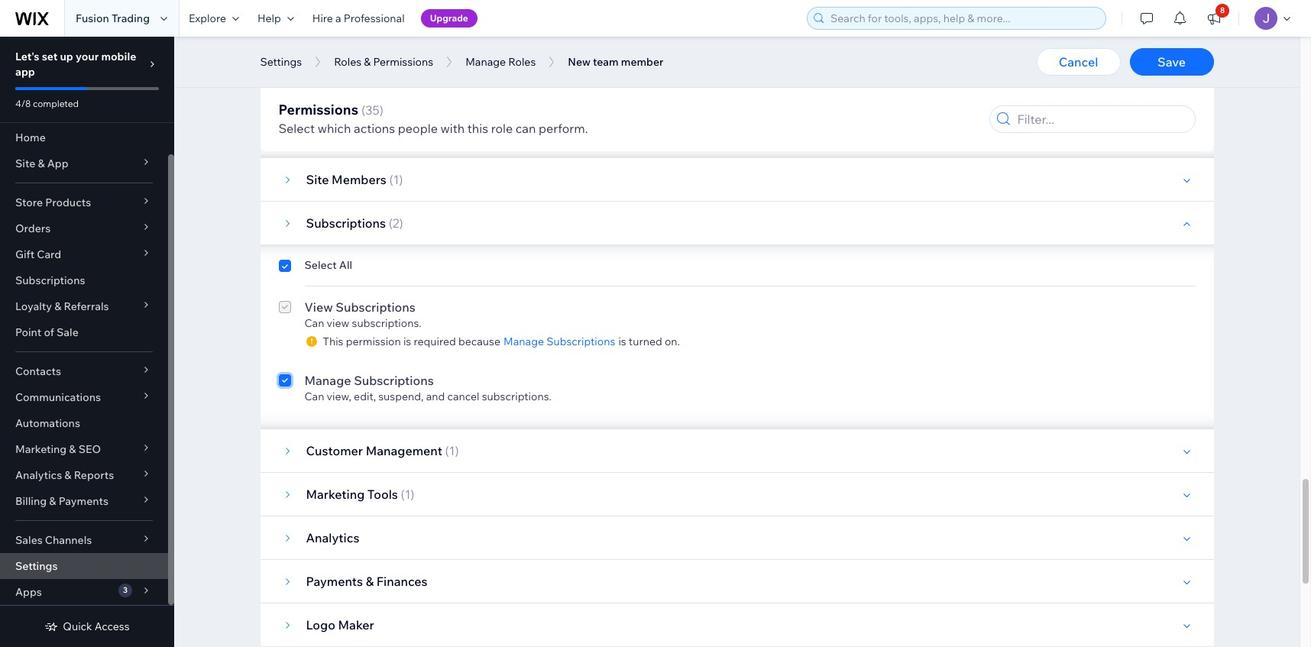 Task type: vqa. For each thing, say whether or not it's contained in the screenshot.
'Automations'
yes



Task type: describe. For each thing, give the bounding box(es) containing it.
manage cash management settings can access cash management settings in the pos app.
[[304, 47, 580, 77]]

on.
[[665, 335, 680, 348]]

marketing for marketing & seo
[[15, 442, 67, 456]]

2
[[393, 215, 399, 231]]

quick access
[[63, 620, 130, 633]]

to
[[363, 118, 373, 132]]

1 vertical spatial select
[[304, 258, 337, 272]]

( for members
[[389, 172, 393, 187]]

home link
[[0, 125, 168, 151]]

view
[[304, 299, 333, 315]]

communications button
[[0, 384, 168, 410]]

help button
[[248, 0, 303, 37]]

2 vertical spatial management
[[366, 443, 442, 458]]

analytics & reports button
[[0, 462, 168, 488]]

apps
[[15, 585, 42, 599]]

new team member button
[[560, 50, 671, 73]]

automations
[[15, 416, 80, 430]]

& right actions
[[405, 118, 412, 132]]

manage team & access settings can access to team & access settings in the pos app.
[[304, 102, 573, 132]]

1 is from the left
[[403, 335, 411, 348]]

point
[[15, 325, 41, 339]]

) for tools
[[411, 487, 414, 502]]

store
[[15, 196, 43, 209]]

1 roles from the left
[[334, 55, 361, 69]]

in inside manage cash management settings can access cash management settings in the pos app.
[[503, 63, 512, 77]]

manage subscriptions can view, edit, suspend, and cancel subscriptions.
[[304, 373, 552, 403]]

marketing & seo
[[15, 442, 101, 456]]

marketing tools ( 1 )
[[306, 487, 414, 502]]

member
[[621, 55, 664, 69]]

settings inside sidebar element
[[15, 559, 58, 573]]

perform.
[[539, 121, 588, 136]]

billing & payments button
[[0, 488, 168, 514]]

sidebar element
[[0, 37, 174, 647]]

sale
[[57, 325, 79, 339]]

4/8 completed
[[15, 98, 79, 109]]

orders
[[15, 222, 51, 235]]

maker
[[338, 617, 374, 633]]

( for tools
[[401, 487, 405, 502]]

turned
[[629, 335, 662, 348]]

) for management
[[455, 443, 459, 458]]

permissions inside the permissions ( 35 ) select which actions people with this role can perform.
[[278, 101, 358, 118]]

access inside sidebar element
[[95, 620, 130, 633]]

Search for tools, apps, help & more... field
[[826, 8, 1101, 29]]

your
[[76, 50, 99, 63]]

explore
[[189, 11, 226, 25]]

point of sale link
[[0, 319, 168, 345]]

billing
[[15, 494, 47, 508]]

people
[[398, 121, 438, 136]]

cancel button
[[1036, 48, 1120, 76]]

card
[[37, 248, 61, 261]]

loyalty & referrals
[[15, 299, 109, 313]]

sales channels
[[15, 533, 92, 547]]

& for analytics & reports
[[64, 468, 71, 482]]

( down site members ( 1 )
[[389, 215, 393, 231]]

set
[[42, 50, 58, 63]]

fusion
[[76, 11, 109, 25]]

0 vertical spatial team
[[354, 102, 385, 117]]

products
[[45, 196, 91, 209]]

manage for roles
[[465, 55, 506, 69]]

manage right 'because'
[[504, 335, 544, 348]]

1 horizontal spatial payments
[[306, 574, 363, 589]]

role
[[491, 121, 513, 136]]

mobile
[[101, 50, 136, 63]]

8 button
[[1197, 0, 1231, 37]]

1 vertical spatial team
[[375, 118, 402, 132]]

contacts button
[[0, 358, 168, 384]]

1 for marketing tools ( 1 )
[[405, 487, 411, 502]]

sales channels button
[[0, 527, 168, 553]]

settings link
[[0, 553, 168, 579]]

save button
[[1130, 48, 1214, 76]]

customer management ( 1 )
[[306, 443, 459, 458]]

the inside manage cash management settings can access cash management settings in the pos app.
[[515, 63, 531, 77]]

this
[[323, 335, 343, 348]]

( inside the permissions ( 35 ) select which actions people with this role can perform.
[[361, 102, 365, 118]]

site & app button
[[0, 151, 168, 176]]

a
[[335, 11, 341, 25]]

roles & permissions
[[334, 55, 433, 69]]

this
[[467, 121, 488, 136]]

& right '35'
[[388, 102, 396, 117]]

view
[[327, 316, 349, 330]]

permission
[[346, 335, 401, 348]]

site members ( 1 )
[[306, 172, 403, 187]]

manage roles
[[465, 55, 536, 69]]

point of sale
[[15, 325, 79, 339]]

) for members
[[399, 172, 403, 187]]

access inside the manage team & access settings can access to team & access settings in the pos app.
[[327, 118, 360, 132]]

& for roles & permissions
[[364, 55, 371, 69]]

tools
[[367, 487, 398, 502]]

analytics for analytics
[[306, 530, 359, 545]]

2 is from the left
[[618, 335, 626, 348]]

trading
[[111, 11, 150, 25]]

marketing for marketing tools ( 1 )
[[306, 487, 365, 502]]

customer
[[306, 443, 363, 458]]

manage for cash
[[304, 47, 351, 62]]

1 vertical spatial management
[[390, 63, 457, 77]]

Filter... field
[[1013, 106, 1190, 132]]

the inside the manage team & access settings can access to team & access settings in the pos app.
[[507, 118, 524, 132]]

settings inside button
[[260, 55, 302, 69]]

required
[[414, 335, 456, 348]]

pos inside manage cash management settings can access cash management settings in the pos app.
[[534, 63, 556, 77]]

quick
[[63, 620, 92, 633]]

hire a professional
[[312, 11, 405, 25]]

automations link
[[0, 410, 168, 436]]

up
[[60, 50, 73, 63]]

loyalty & referrals button
[[0, 293, 168, 319]]

8
[[1220, 5, 1225, 15]]



Task type: locate. For each thing, give the bounding box(es) containing it.
0 horizontal spatial site
[[15, 157, 35, 170]]

settings button
[[253, 50, 310, 73]]

select
[[278, 121, 315, 136], [304, 258, 337, 272]]

the right this
[[507, 118, 524, 132]]

fusion trading
[[76, 11, 150, 25]]

1 down the cancel
[[449, 443, 455, 458]]

in inside the manage team & access settings can access to team & access settings in the pos app.
[[496, 118, 505, 132]]

reports
[[74, 468, 114, 482]]

analytics for analytics & reports
[[15, 468, 62, 482]]

( for management
[[445, 443, 449, 458]]

pos
[[534, 63, 556, 77], [526, 118, 549, 132]]

roles left new
[[508, 55, 536, 69]]

home
[[15, 131, 46, 144]]

site for site & app
[[15, 157, 35, 170]]

&
[[364, 55, 371, 69], [388, 102, 396, 117], [405, 118, 412, 132], [38, 157, 45, 170], [54, 299, 61, 313], [69, 442, 76, 456], [64, 468, 71, 482], [49, 494, 56, 508], [366, 574, 374, 589]]

help
[[257, 11, 281, 25]]

subscriptions up 'suspend,'
[[354, 373, 434, 388]]

cash up '35'
[[363, 63, 388, 77]]

( right members
[[389, 172, 393, 187]]

1
[[393, 172, 399, 187], [449, 443, 455, 458], [405, 487, 411, 502]]

select left the all
[[304, 258, 337, 272]]

subscriptions. right the cancel
[[482, 390, 552, 403]]

& inside roles & permissions button
[[364, 55, 371, 69]]

the left new
[[515, 63, 531, 77]]

1 vertical spatial pos
[[526, 118, 549, 132]]

site for site members ( 1 )
[[306, 172, 329, 187]]

team right to
[[375, 118, 402, 132]]

0 vertical spatial site
[[15, 157, 35, 170]]

1 right 'tools'
[[405, 487, 411, 502]]

manage for subscriptions
[[304, 373, 351, 388]]

0 horizontal spatial roles
[[334, 55, 361, 69]]

manage inside the manage team & access settings can access to team & access settings in the pos app.
[[304, 102, 351, 117]]

referrals
[[64, 299, 109, 313]]

1 vertical spatial access
[[327, 118, 360, 132]]

management down upgrade button
[[386, 47, 462, 62]]

0 vertical spatial management
[[386, 47, 462, 62]]

subscriptions. up permission
[[352, 316, 422, 330]]

manage inside manage cash management settings can access cash management settings in the pos app.
[[304, 47, 351, 62]]

this permission is required because manage subscriptions is turned on.
[[323, 335, 680, 348]]

subscriptions inside sidebar element
[[15, 274, 85, 287]]

0 vertical spatial app.
[[559, 63, 580, 77]]

with
[[440, 121, 465, 136]]

can inside manage cash management settings can access cash management settings in the pos app.
[[304, 63, 324, 77]]

is left required
[[403, 335, 411, 348]]

let's
[[15, 50, 39, 63]]

& left finances
[[366, 574, 374, 589]]

1 horizontal spatial 1
[[405, 487, 411, 502]]

1 vertical spatial payments
[[306, 574, 363, 589]]

marketing inside popup button
[[15, 442, 67, 456]]

( up to
[[361, 102, 365, 118]]

store products button
[[0, 189, 168, 215]]

subscriptions. inside view subscriptions can view subscriptions.
[[352, 316, 422, 330]]

team up to
[[354, 102, 385, 117]]

0 vertical spatial select
[[278, 121, 315, 136]]

communications
[[15, 390, 101, 404]]

0 vertical spatial 1
[[393, 172, 399, 187]]

subscriptions. inside manage subscriptions can view, edit, suspend, and cancel subscriptions.
[[482, 390, 552, 403]]

manage down upgrade button
[[465, 55, 506, 69]]

site
[[15, 157, 35, 170], [306, 172, 329, 187]]

1 access from the top
[[327, 63, 360, 77]]

subscriptions up the all
[[306, 215, 386, 231]]

manage up view,
[[304, 373, 351, 388]]

& for marketing & seo
[[69, 442, 76, 456]]

& inside site & app popup button
[[38, 157, 45, 170]]

in up "role"
[[503, 63, 512, 77]]

suspend,
[[378, 390, 424, 403]]

hire
[[312, 11, 333, 25]]

finances
[[377, 574, 427, 589]]

0 vertical spatial cash
[[354, 47, 383, 62]]

roles down "a" on the top left of the page
[[334, 55, 361, 69]]

0 vertical spatial payments
[[59, 494, 108, 508]]

1 right members
[[393, 172, 399, 187]]

) down the cancel
[[455, 443, 459, 458]]

35
[[365, 102, 379, 118]]

& left the app at the top of page
[[38, 157, 45, 170]]

cash down professional
[[354, 47, 383, 62]]

site down home
[[15, 157, 35, 170]]

& right loyalty at the left top of page
[[54, 299, 61, 313]]

1 horizontal spatial permissions
[[373, 55, 433, 69]]

channels
[[45, 533, 92, 547]]

4 can from the top
[[304, 390, 324, 403]]

subscriptions link
[[0, 267, 168, 293]]

1 vertical spatial 1
[[449, 443, 455, 458]]

and
[[426, 390, 445, 403]]

1 vertical spatial in
[[496, 118, 505, 132]]

& inside billing & payments dropdown button
[[49, 494, 56, 508]]

analytics up billing on the bottom left
[[15, 468, 62, 482]]

0 vertical spatial in
[[503, 63, 512, 77]]

manage up which
[[304, 102, 351, 117]]

4/8
[[15, 98, 31, 109]]

save
[[1158, 54, 1186, 70]]

& for payments & finances
[[366, 574, 374, 589]]

payments down analytics & reports dropdown button
[[59, 494, 108, 508]]

is left turned
[[618, 335, 626, 348]]

1 vertical spatial cash
[[363, 63, 388, 77]]

1 vertical spatial subscriptions.
[[482, 390, 552, 403]]

marketing
[[15, 442, 67, 456], [306, 487, 365, 502]]

professional
[[344, 11, 405, 25]]

contacts
[[15, 364, 61, 378]]

1 horizontal spatial roles
[[508, 55, 536, 69]]

access inside manage cash management settings can access cash management settings in the pos app.
[[327, 63, 360, 77]]

can left to
[[304, 118, 324, 132]]

site left members
[[306, 172, 329, 187]]

1 can from the top
[[304, 63, 324, 77]]

1 vertical spatial permissions
[[278, 101, 358, 118]]

store products
[[15, 196, 91, 209]]

roles
[[334, 55, 361, 69], [508, 55, 536, 69]]

1 for site members ( 1 )
[[393, 172, 399, 187]]

0 vertical spatial permissions
[[373, 55, 433, 69]]

logo
[[306, 617, 335, 633]]

let's set up your mobile app
[[15, 50, 136, 79]]

roles & permissions button
[[326, 50, 441, 73]]

) down site members ( 1 )
[[399, 215, 403, 231]]

0 vertical spatial the
[[515, 63, 531, 77]]

can left view,
[[304, 390, 324, 403]]

payments & finances
[[306, 574, 427, 589]]

settings
[[465, 47, 513, 62], [260, 55, 302, 69], [459, 63, 501, 77], [442, 102, 490, 117], [452, 118, 493, 132], [15, 559, 58, 573]]

manage down hire
[[304, 47, 351, 62]]

can inside the manage team & access settings can access to team & access settings in the pos app.
[[304, 118, 324, 132]]

1 horizontal spatial is
[[618, 335, 626, 348]]

payments up logo maker
[[306, 574, 363, 589]]

1 horizontal spatial site
[[306, 172, 329, 187]]

(
[[361, 102, 365, 118], [389, 172, 393, 187], [389, 215, 393, 231], [445, 443, 449, 458], [401, 487, 405, 502]]

app. inside the manage team & access settings can access to team & access settings in the pos app.
[[551, 118, 573, 132]]

app. inside manage cash management settings can access cash management settings in the pos app.
[[559, 63, 580, 77]]

0 horizontal spatial payments
[[59, 494, 108, 508]]

completed
[[33, 98, 79, 109]]

site & app
[[15, 157, 68, 170]]

members
[[332, 172, 386, 187]]

because
[[458, 335, 500, 348]]

all
[[339, 258, 352, 272]]

1 vertical spatial the
[[507, 118, 524, 132]]

payments inside dropdown button
[[59, 494, 108, 508]]

access up people
[[398, 102, 439, 117]]

loyalty
[[15, 299, 52, 313]]

access left this
[[414, 118, 449, 132]]

0 vertical spatial access
[[398, 102, 439, 117]]

team
[[593, 55, 619, 69]]

manage inside button
[[465, 55, 506, 69]]

can inside manage subscriptions can view, edit, suspend, and cancel subscriptions.
[[304, 390, 324, 403]]

app. left 'team'
[[559, 63, 580, 77]]

0 vertical spatial analytics
[[15, 468, 62, 482]]

cash
[[354, 47, 383, 62], [363, 63, 388, 77]]

0 horizontal spatial is
[[403, 335, 411, 348]]

& for site & app
[[38, 157, 45, 170]]

)
[[379, 102, 383, 118], [399, 172, 403, 187], [399, 215, 403, 231], [455, 443, 459, 458], [411, 487, 414, 502]]

permissions down professional
[[373, 55, 433, 69]]

pos inside the manage team & access settings can access to team & access settings in the pos app.
[[526, 118, 549, 132]]

0 horizontal spatial 1
[[393, 172, 399, 187]]

actions
[[354, 121, 395, 136]]

0 vertical spatial access
[[327, 63, 360, 77]]

access down "a" on the top left of the page
[[327, 63, 360, 77]]

view,
[[327, 390, 351, 403]]

quick access button
[[45, 620, 130, 633]]

None checkbox
[[278, 45, 291, 77], [278, 100, 291, 132], [278, 258, 291, 277], [278, 371, 291, 403], [278, 45, 291, 77], [278, 100, 291, 132], [278, 258, 291, 277], [278, 371, 291, 403]]

1 horizontal spatial analytics
[[306, 530, 359, 545]]

& left seo
[[69, 442, 76, 456]]

1 vertical spatial analytics
[[306, 530, 359, 545]]

analytics inside dropdown button
[[15, 468, 62, 482]]

1 horizontal spatial subscriptions.
[[482, 390, 552, 403]]

app. right the can
[[551, 118, 573, 132]]

which
[[318, 121, 351, 136]]

1 vertical spatial access
[[414, 118, 449, 132]]

analytics down marketing tools ( 1 )
[[306, 530, 359, 545]]

subscriptions down the card
[[15, 274, 85, 287]]

subscriptions left turned
[[546, 335, 615, 348]]

permissions inside button
[[373, 55, 433, 69]]

) inside the permissions ( 35 ) select which actions people with this role can perform.
[[379, 102, 383, 118]]

marketing down customer
[[306, 487, 365, 502]]

analytics
[[15, 468, 62, 482], [306, 530, 359, 545]]

& inside marketing & seo popup button
[[69, 442, 76, 456]]

can down 'view'
[[304, 316, 324, 330]]

2 horizontal spatial 1
[[449, 443, 455, 458]]

0 horizontal spatial marketing
[[15, 442, 67, 456]]

pos right "role"
[[526, 118, 549, 132]]

2 can from the top
[[304, 118, 324, 132]]

seo
[[78, 442, 101, 456]]

billing & payments
[[15, 494, 108, 508]]

0 horizontal spatial subscriptions.
[[352, 316, 422, 330]]

1 horizontal spatial marketing
[[306, 487, 365, 502]]

in right this
[[496, 118, 505, 132]]

team
[[354, 102, 385, 117], [375, 118, 402, 132]]

) right 'tools'
[[411, 487, 414, 502]]

permissions ( 35 ) select which actions people with this role can perform.
[[278, 101, 588, 136]]

& left reports
[[64, 468, 71, 482]]

pos left new
[[534, 63, 556, 77]]

subscriptions inside manage subscriptions can view, edit, suspend, and cancel subscriptions.
[[354, 373, 434, 388]]

subscriptions inside view subscriptions can view subscriptions.
[[336, 299, 415, 315]]

access left to
[[327, 118, 360, 132]]

) right members
[[399, 172, 403, 187]]

2 access from the top
[[327, 118, 360, 132]]

new
[[568, 55, 591, 69]]

) up actions
[[379, 102, 383, 118]]

& for loyalty & referrals
[[54, 299, 61, 313]]

0 vertical spatial marketing
[[15, 442, 67, 456]]

manage inside manage subscriptions can view, edit, suspend, and cancel subscriptions.
[[304, 373, 351, 388]]

access
[[327, 63, 360, 77], [327, 118, 360, 132]]

2 roles from the left
[[508, 55, 536, 69]]

3 can from the top
[[304, 316, 324, 330]]

gift card button
[[0, 241, 168, 267]]

management up 'tools'
[[366, 443, 442, 458]]

& inside analytics & reports dropdown button
[[64, 468, 71, 482]]

2 vertical spatial 1
[[405, 487, 411, 502]]

in
[[503, 63, 512, 77], [496, 118, 505, 132]]

1 vertical spatial app.
[[551, 118, 573, 132]]

access right quick
[[95, 620, 130, 633]]

& for billing & payments
[[49, 494, 56, 508]]

manage for team
[[304, 102, 351, 117]]

management up the manage team & access settings can access to team & access settings in the pos app. on the top of the page
[[390, 63, 457, 77]]

& down professional
[[364, 55, 371, 69]]

0 horizontal spatial analytics
[[15, 468, 62, 482]]

marketing & seo button
[[0, 436, 168, 462]]

manage subscriptions button
[[500, 335, 618, 348]]

2 vertical spatial access
[[95, 620, 130, 633]]

cancel
[[447, 390, 479, 403]]

0 horizontal spatial permissions
[[278, 101, 358, 118]]

can down hire
[[304, 63, 324, 77]]

permissions up which
[[278, 101, 358, 118]]

subscriptions up permission
[[336, 299, 415, 315]]

& inside loyalty & referrals dropdown button
[[54, 299, 61, 313]]

select left which
[[278, 121, 315, 136]]

0 vertical spatial subscriptions.
[[352, 316, 422, 330]]

( right 'tools'
[[401, 487, 405, 502]]

gift card
[[15, 248, 61, 261]]

1 for customer management ( 1 )
[[449, 443, 455, 458]]

1 vertical spatial site
[[306, 172, 329, 187]]

app
[[15, 65, 35, 79]]

select all
[[304, 258, 352, 272]]

1 vertical spatial marketing
[[306, 487, 365, 502]]

& right billing on the bottom left
[[49, 494, 56, 508]]

0 vertical spatial pos
[[534, 63, 556, 77]]

site inside popup button
[[15, 157, 35, 170]]

can inside view subscriptions can view subscriptions.
[[304, 316, 324, 330]]

hire a professional link
[[303, 0, 414, 37]]

view subscriptions can view subscriptions.
[[304, 299, 422, 330]]

select inside the permissions ( 35 ) select which actions people with this role can perform.
[[278, 121, 315, 136]]

management
[[386, 47, 462, 62], [390, 63, 457, 77], [366, 443, 442, 458]]

marketing down automations
[[15, 442, 67, 456]]

( down the cancel
[[445, 443, 449, 458]]

None checkbox
[[278, 298, 291, 348]]



